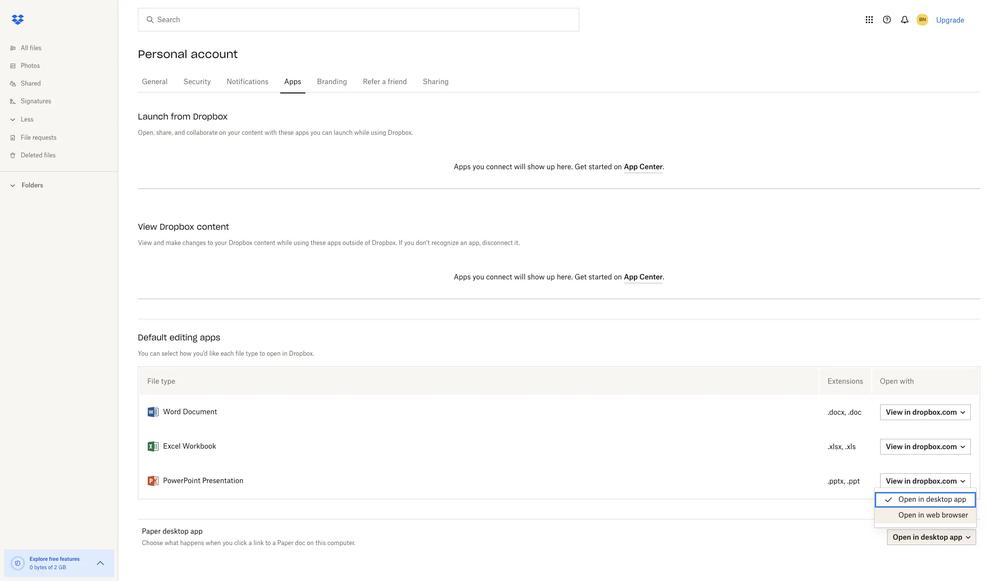 Task type: describe. For each thing, give the bounding box(es) containing it.
2 vertical spatial content
[[254, 240, 275, 246]]

default editing apps
[[138, 333, 220, 343]]

tab list containing general
[[138, 69, 981, 94]]

personal
[[138, 47, 187, 61]]

you can select how you'd like each file type to open in dropbox.
[[138, 351, 314, 357]]

template stateless image
[[147, 407, 159, 419]]

happens
[[180, 541, 204, 547]]

document
[[183, 410, 217, 416]]

center for dropbox
[[640, 163, 663, 171]]

file requests link
[[8, 129, 118, 147]]

this
[[316, 541, 326, 547]]

quota usage element
[[10, 556, 26, 572]]

up for content
[[547, 274, 555, 281]]

apps for view dropbox content
[[454, 274, 471, 281]]

browser
[[942, 513, 969, 520]]

folders
[[22, 182, 43, 189]]

share,
[[156, 130, 173, 136]]

select
[[162, 351, 178, 357]]

outside
[[343, 240, 363, 246]]

0 horizontal spatial can
[[150, 351, 160, 357]]

file
[[236, 351, 244, 357]]

sharing tab
[[419, 70, 453, 94]]

web
[[927, 513, 940, 520]]

up for dropbox
[[547, 164, 555, 171]]

0 vertical spatial and
[[175, 130, 185, 136]]

launch from dropbox
[[138, 112, 228, 122]]

will for launch from dropbox
[[514, 164, 526, 171]]

get for dropbox
[[575, 164, 587, 171]]

from
[[171, 112, 191, 122]]

general tab
[[138, 70, 172, 94]]

extensions
[[828, 377, 864, 386]]

apps you connect will show up here. get started on app center . for launch from dropbox
[[454, 163, 665, 171]]

make
[[166, 240, 181, 246]]

disconnect
[[482, 240, 513, 246]]

an
[[461, 240, 467, 246]]

all
[[21, 45, 28, 51]]

.docx, .doc
[[828, 410, 862, 417]]

deleted
[[21, 153, 43, 159]]

app inside open in desktop app radio item
[[954, 497, 967, 504]]

what
[[165, 541, 179, 547]]

open in desktop app radio item
[[875, 493, 977, 509]]

less image
[[8, 115, 18, 125]]

signatures link
[[8, 93, 118, 110]]

requests
[[32, 135, 57, 141]]

explore
[[30, 557, 48, 563]]

word document
[[163, 410, 217, 416]]

.doc
[[848, 410, 862, 417]]

computer.
[[328, 541, 356, 547]]

1 vertical spatial while
[[277, 240, 292, 246]]

branding tab
[[313, 70, 351, 94]]

account
[[191, 47, 238, 61]]

open, share, and collaborate on your content with these apps you can launch while using dropbox.
[[138, 130, 413, 136]]

word
[[163, 410, 181, 416]]

how
[[180, 351, 192, 357]]

photos link
[[8, 57, 118, 75]]

upgrade link
[[937, 16, 965, 24]]

features
[[60, 557, 80, 563]]

open in desktop app
[[899, 497, 967, 504]]

2 vertical spatial dropbox.
[[289, 351, 314, 357]]

2 vertical spatial dropbox
[[229, 240, 253, 246]]

powerpoint
[[163, 479, 200, 485]]

upgrade
[[937, 16, 965, 24]]

refer
[[363, 79, 380, 86]]

you inside paper desktop app choose what happens when you click a link to a paper doc on this computer.
[[223, 541, 233, 547]]

launch
[[138, 112, 169, 122]]

1 horizontal spatial these
[[311, 240, 326, 246]]

presentation
[[202, 479, 244, 485]]

launch
[[334, 130, 353, 136]]

it.
[[515, 240, 520, 246]]

will for view dropbox content
[[514, 274, 526, 281]]

. for view dropbox content
[[663, 274, 665, 281]]

don't
[[416, 240, 430, 246]]

refer a friend
[[363, 79, 407, 86]]

explore free features 0 bytes of 2 gb
[[30, 557, 80, 571]]

file for file type
[[147, 377, 159, 386]]

view for view dropbox content
[[138, 222, 157, 232]]

center for content
[[640, 273, 663, 281]]

0 vertical spatial to
[[208, 240, 213, 246]]

notifications
[[227, 79, 269, 86]]

sharing
[[423, 79, 449, 86]]

.pptx,
[[828, 479, 846, 486]]

deleted files link
[[8, 147, 118, 165]]

.ppt
[[848, 479, 860, 486]]

. for launch from dropbox
[[663, 164, 665, 171]]

workbook
[[183, 444, 216, 451]]

open,
[[138, 130, 155, 136]]

0 horizontal spatial using
[[294, 240, 309, 246]]

folders button
[[0, 178, 118, 193]]

0 vertical spatial using
[[371, 130, 386, 136]]

when
[[206, 541, 221, 547]]

0 vertical spatial in
[[282, 351, 288, 357]]

of inside explore free features 0 bytes of 2 gb
[[48, 566, 53, 571]]

free
[[49, 557, 59, 563]]

general
[[142, 79, 168, 86]]

1 vertical spatial dropbox
[[160, 222, 194, 232]]

2
[[54, 566, 57, 571]]

1 horizontal spatial of
[[365, 240, 370, 246]]

0 vertical spatial content
[[242, 130, 263, 136]]

1 vertical spatial to
[[260, 351, 265, 357]]

like
[[209, 351, 219, 357]]

you
[[138, 351, 148, 357]]

doc
[[295, 541, 305, 547]]

started for launch from dropbox
[[589, 164, 612, 171]]

each
[[221, 351, 234, 357]]

2 vertical spatial apps
[[200, 333, 220, 343]]

1 horizontal spatial with
[[900, 377, 915, 386]]

paper desktop app choose what happens when you click a link to a paper doc on this computer.
[[142, 529, 356, 547]]

.pptx, .ppt
[[828, 479, 860, 486]]

notifications tab
[[223, 70, 273, 94]]

security tab
[[180, 70, 215, 94]]



Task type: vqa. For each thing, say whether or not it's contained in the screenshot.
( to the left
no



Task type: locate. For each thing, give the bounding box(es) containing it.
type right file at the left
[[246, 351, 258, 357]]

0 horizontal spatial files
[[30, 45, 41, 51]]

open inside radio item
[[899, 497, 917, 504]]

bytes
[[34, 566, 47, 571]]

0 vertical spatial apps
[[295, 130, 309, 136]]

all files
[[21, 45, 41, 51]]

1 vertical spatial desktop
[[163, 529, 189, 536]]

using
[[371, 130, 386, 136], [294, 240, 309, 246]]

in up open in web browser
[[919, 497, 925, 504]]

0 vertical spatial connect
[[486, 164, 512, 171]]

1 vertical spatial connect
[[486, 274, 512, 281]]

to right changes
[[208, 240, 213, 246]]

0 vertical spatial template stateless image
[[147, 442, 159, 453]]

1 up from the top
[[547, 164, 555, 171]]

0 horizontal spatial while
[[277, 240, 292, 246]]

0 vertical spatial open
[[880, 377, 898, 386]]

2 horizontal spatial a
[[382, 79, 386, 86]]

you'd
[[193, 351, 208, 357]]

0 vertical spatial app
[[954, 497, 967, 504]]

can right you
[[150, 351, 160, 357]]

0 vertical spatial up
[[547, 164, 555, 171]]

1 vertical spatial can
[[150, 351, 160, 357]]

0 vertical spatial view
[[138, 222, 157, 232]]

can left launch
[[322, 130, 332, 136]]

recognize
[[432, 240, 459, 246]]

template stateless image left excel
[[147, 442, 159, 453]]

2 will from the top
[[514, 274, 526, 281]]

app for view dropbox content
[[624, 273, 638, 281]]

1 vertical spatial show
[[528, 274, 545, 281]]

0 horizontal spatial your
[[215, 240, 227, 246]]

files for deleted files
[[44, 153, 56, 159]]

app
[[954, 497, 967, 504], [190, 529, 203, 536]]

1 horizontal spatial and
[[175, 130, 185, 136]]

apps tab
[[280, 70, 305, 94]]

click
[[234, 541, 247, 547]]

2 apps you connect will show up here. get started on app center . from the top
[[454, 273, 665, 281]]

file
[[21, 135, 31, 141], [147, 377, 159, 386]]

a right the link
[[273, 541, 276, 547]]

excel workbook
[[163, 444, 216, 451]]

branding
[[317, 79, 347, 86]]

photos
[[21, 63, 40, 69]]

and right share,
[[175, 130, 185, 136]]

shared link
[[8, 75, 118, 93]]

open for open with
[[880, 377, 898, 386]]

0 vertical spatial your
[[228, 130, 240, 136]]

list
[[0, 34, 118, 171]]

0 horizontal spatial with
[[265, 130, 277, 136]]

.xlsx,
[[828, 444, 844, 451]]

powerpoint presentation
[[163, 479, 244, 485]]

apps inside "tab"
[[284, 79, 301, 86]]

1 vertical spatial template stateless image
[[147, 476, 159, 488]]

2 get from the top
[[575, 274, 587, 281]]

1 here. from the top
[[557, 164, 573, 171]]

0 horizontal spatial file
[[21, 135, 31, 141]]

desktop up open in web browser
[[927, 497, 953, 504]]

app center link
[[624, 163, 663, 173], [624, 273, 663, 284]]

your for dropbox
[[228, 130, 240, 136]]

1 vertical spatial in
[[919, 497, 925, 504]]

1 horizontal spatial paper
[[277, 541, 294, 547]]

2 started from the top
[[589, 274, 612, 281]]

0 horizontal spatial a
[[249, 541, 252, 547]]

app up happens on the left bottom of the page
[[190, 529, 203, 536]]

1 horizontal spatial using
[[371, 130, 386, 136]]

0 horizontal spatial these
[[279, 130, 294, 136]]

list containing all files
[[0, 34, 118, 171]]

gb
[[58, 566, 66, 571]]

files for all files
[[30, 45, 41, 51]]

personal account
[[138, 47, 238, 61]]

file down the less
[[21, 135, 31, 141]]

2 center from the top
[[640, 273, 663, 281]]

a left the link
[[249, 541, 252, 547]]

get for content
[[575, 274, 587, 281]]

connect
[[486, 164, 512, 171], [486, 274, 512, 281]]

show
[[528, 164, 545, 171], [528, 274, 545, 281]]

on inside paper desktop app choose what happens when you click a link to a paper doc on this computer.
[[307, 541, 314, 547]]

connect for launch from dropbox
[[486, 164, 512, 171]]

to inside paper desktop app choose what happens when you click a link to a paper doc on this computer.
[[265, 541, 271, 547]]

open down open in desktop app radio item
[[899, 513, 917, 520]]

apps for launch from dropbox
[[454, 164, 471, 171]]

.
[[663, 164, 665, 171], [663, 274, 665, 281]]

1 vertical spatial app center link
[[624, 273, 663, 284]]

to
[[208, 240, 213, 246], [260, 351, 265, 357], [265, 541, 271, 547]]

type down select
[[161, 377, 175, 386]]

0 vertical spatial here.
[[557, 164, 573, 171]]

2 app center link from the top
[[624, 273, 663, 284]]

2 view from the top
[[138, 240, 152, 246]]

2 show from the top
[[528, 274, 545, 281]]

app center link for launch from dropbox
[[624, 163, 663, 173]]

0 vertical spatial can
[[322, 130, 332, 136]]

0 vertical spatial of
[[365, 240, 370, 246]]

editing
[[169, 333, 197, 343]]

template stateless image left powerpoint
[[147, 476, 159, 488]]

connect for view dropbox content
[[486, 274, 512, 281]]

1 vertical spatial dropbox.
[[372, 240, 397, 246]]

open for open in desktop app
[[899, 497, 917, 504]]

0 vertical spatial type
[[246, 351, 258, 357]]

if
[[399, 240, 403, 246]]

0 horizontal spatial type
[[161, 377, 175, 386]]

dropbox up make
[[160, 222, 194, 232]]

1 vertical spatial with
[[900, 377, 915, 386]]

desktop inside paper desktop app choose what happens when you click a link to a paper doc on this computer.
[[163, 529, 189, 536]]

you
[[311, 130, 321, 136], [473, 164, 485, 171], [404, 240, 414, 246], [473, 274, 485, 281], [223, 541, 233, 547]]

2 vertical spatial apps
[[454, 274, 471, 281]]

1 vertical spatial these
[[311, 240, 326, 246]]

0 vertical spatial apps you connect will show up here. get started on app center .
[[454, 163, 665, 171]]

1 horizontal spatial file
[[147, 377, 159, 386]]

dropbox right changes
[[229, 240, 253, 246]]

app up browser
[[954, 497, 967, 504]]

1 horizontal spatial can
[[322, 130, 332, 136]]

apps you connect will show up here. get started on app center .
[[454, 163, 665, 171], [454, 273, 665, 281]]

.xls
[[846, 444, 856, 451]]

view dropbox content
[[138, 222, 229, 232]]

1 horizontal spatial type
[[246, 351, 258, 357]]

on
[[219, 130, 226, 136], [614, 164, 622, 171], [614, 274, 622, 281], [307, 541, 314, 547]]

0 vertical spatial dropbox.
[[388, 130, 413, 136]]

apps up like
[[200, 333, 220, 343]]

content
[[242, 130, 263, 136], [197, 222, 229, 232], [254, 240, 275, 246]]

and left make
[[154, 240, 164, 246]]

app for launch from dropbox
[[624, 163, 638, 171]]

1 vertical spatial app
[[190, 529, 203, 536]]

0 vertical spatial apps
[[284, 79, 301, 86]]

excel
[[163, 444, 181, 451]]

will
[[514, 164, 526, 171], [514, 274, 526, 281]]

1 vertical spatial of
[[48, 566, 53, 571]]

center
[[640, 163, 663, 171], [640, 273, 663, 281]]

apps
[[284, 79, 301, 86], [454, 164, 471, 171], [454, 274, 471, 281]]

paper left doc
[[277, 541, 294, 547]]

choose
[[142, 541, 163, 547]]

desktop inside radio item
[[927, 497, 953, 504]]

your for content
[[215, 240, 227, 246]]

file requests
[[21, 135, 57, 141]]

files right deleted
[[44, 153, 56, 159]]

less
[[21, 117, 34, 123]]

0 vertical spatial center
[[640, 163, 663, 171]]

your
[[228, 130, 240, 136], [215, 240, 227, 246]]

1 vertical spatial content
[[197, 222, 229, 232]]

1 . from the top
[[663, 164, 665, 171]]

1 vertical spatial apps you connect will show up here. get started on app center .
[[454, 273, 665, 281]]

0 vertical spatial will
[[514, 164, 526, 171]]

2 here. from the top
[[557, 274, 573, 281]]

1 center from the top
[[640, 163, 663, 171]]

while
[[354, 130, 369, 136], [277, 240, 292, 246]]

friend
[[388, 79, 407, 86]]

0 vertical spatial paper
[[142, 529, 161, 536]]

open right the extensions
[[880, 377, 898, 386]]

file type
[[147, 377, 175, 386]]

1 will from the top
[[514, 164, 526, 171]]

1 app from the top
[[624, 163, 638, 171]]

1 apps you connect will show up here. get started on app center . from the top
[[454, 163, 665, 171]]

0 vertical spatial desktop
[[927, 497, 953, 504]]

1 app center link from the top
[[624, 163, 663, 173]]

shared
[[21, 81, 41, 87]]

0 vertical spatial files
[[30, 45, 41, 51]]

of
[[365, 240, 370, 246], [48, 566, 53, 571]]

app,
[[469, 240, 481, 246]]

open
[[267, 351, 281, 357]]

open for open in web browser
[[899, 513, 917, 520]]

2 template stateless image from the top
[[147, 476, 159, 488]]

of left the 2
[[48, 566, 53, 571]]

files right the all
[[30, 45, 41, 51]]

view for view and make changes to your dropbox content while using these apps outside of dropbox. if you don't recognize an app, disconnect it.
[[138, 240, 152, 246]]

dropbox image
[[8, 10, 28, 30]]

app
[[624, 163, 638, 171], [624, 273, 638, 281]]

1 template stateless image from the top
[[147, 442, 159, 453]]

1 vertical spatial center
[[640, 273, 663, 281]]

1 vertical spatial will
[[514, 274, 526, 281]]

open up open in web browser
[[899, 497, 917, 504]]

0 vertical spatial with
[[265, 130, 277, 136]]

apps you connect will show up here. get started on app center . for view dropbox content
[[454, 273, 665, 281]]

default
[[138, 333, 167, 343]]

2 up from the top
[[547, 274, 555, 281]]

dropbox
[[193, 112, 228, 122], [160, 222, 194, 232], [229, 240, 253, 246]]

template stateless image
[[147, 442, 159, 453], [147, 476, 159, 488]]

in for open in desktop app
[[919, 497, 925, 504]]

your right collaborate
[[228, 130, 240, 136]]

show for view dropbox content
[[528, 274, 545, 281]]

a right refer
[[382, 79, 386, 86]]

0
[[30, 566, 33, 571]]

link
[[254, 541, 264, 547]]

up
[[547, 164, 555, 171], [547, 274, 555, 281]]

1 horizontal spatial desktop
[[927, 497, 953, 504]]

in for open in web browser
[[919, 513, 925, 520]]

can
[[322, 130, 332, 136], [150, 351, 160, 357]]

1 vertical spatial paper
[[277, 541, 294, 547]]

open in web browser
[[899, 513, 969, 520]]

security
[[183, 79, 211, 86]]

1 vertical spatial app
[[624, 273, 638, 281]]

1 view from the top
[[138, 222, 157, 232]]

here. for view dropbox content
[[557, 274, 573, 281]]

1 connect from the top
[[486, 164, 512, 171]]

1 started from the top
[[589, 164, 612, 171]]

1 vertical spatial apps
[[328, 240, 341, 246]]

0 vertical spatial app
[[624, 163, 638, 171]]

tab list
[[138, 69, 981, 94]]

in left the web
[[919, 513, 925, 520]]

1 horizontal spatial files
[[44, 153, 56, 159]]

0 vertical spatial app center link
[[624, 163, 663, 173]]

in right the open
[[282, 351, 288, 357]]

0 horizontal spatial and
[[154, 240, 164, 246]]

2 vertical spatial open
[[899, 513, 917, 520]]

dropbox up collaborate
[[193, 112, 228, 122]]

apps left the outside
[[328, 240, 341, 246]]

in inside radio item
[[919, 497, 925, 504]]

your right changes
[[215, 240, 227, 246]]

here. for launch from dropbox
[[557, 164, 573, 171]]

apps left launch
[[295, 130, 309, 136]]

to right the link
[[265, 541, 271, 547]]

app center link for view dropbox content
[[624, 273, 663, 284]]

1 horizontal spatial a
[[273, 541, 276, 547]]

0 vertical spatial started
[[589, 164, 612, 171]]

1 vertical spatial your
[[215, 240, 227, 246]]

0 vertical spatial get
[[575, 164, 587, 171]]

show for launch from dropbox
[[528, 164, 545, 171]]

1 vertical spatial view
[[138, 240, 152, 246]]

file down you
[[147, 377, 159, 386]]

paper up choose
[[142, 529, 161, 536]]

2 horizontal spatial apps
[[328, 240, 341, 246]]

2 connect from the top
[[486, 274, 512, 281]]

2 app from the top
[[624, 273, 638, 281]]

here.
[[557, 164, 573, 171], [557, 274, 573, 281]]

0 horizontal spatial paper
[[142, 529, 161, 536]]

0 horizontal spatial desktop
[[163, 529, 189, 536]]

open with
[[880, 377, 915, 386]]

paper
[[142, 529, 161, 536], [277, 541, 294, 547]]

1 vertical spatial type
[[161, 377, 175, 386]]

1 show from the top
[[528, 164, 545, 171]]

to left the open
[[260, 351, 265, 357]]

0 horizontal spatial apps
[[200, 333, 220, 343]]

started for view dropbox content
[[589, 274, 612, 281]]

apps
[[295, 130, 309, 136], [328, 240, 341, 246], [200, 333, 220, 343]]

0 vertical spatial .
[[663, 164, 665, 171]]

1 vertical spatial using
[[294, 240, 309, 246]]

get
[[575, 164, 587, 171], [575, 274, 587, 281]]

0 horizontal spatial app
[[190, 529, 203, 536]]

1 vertical spatial here.
[[557, 274, 573, 281]]

1 vertical spatial files
[[44, 153, 56, 159]]

1 vertical spatial open
[[899, 497, 917, 504]]

2 . from the top
[[663, 274, 665, 281]]

2 vertical spatial to
[[265, 541, 271, 547]]

1 vertical spatial and
[[154, 240, 164, 246]]

deleted files
[[21, 153, 56, 159]]

0 vertical spatial dropbox
[[193, 112, 228, 122]]

1 vertical spatial get
[[575, 274, 587, 281]]

1 horizontal spatial while
[[354, 130, 369, 136]]

template stateless image for excel workbook
[[147, 442, 159, 453]]

.xlsx, .xls
[[828, 444, 856, 451]]

.docx,
[[828, 410, 847, 417]]

desktop up what
[[163, 529, 189, 536]]

collaborate
[[187, 130, 218, 136]]

type
[[246, 351, 258, 357], [161, 377, 175, 386]]

signatures
[[21, 99, 51, 104]]

a inside tab
[[382, 79, 386, 86]]

file for file requests
[[21, 135, 31, 141]]

0 vertical spatial show
[[528, 164, 545, 171]]

0 vertical spatial while
[[354, 130, 369, 136]]

0 vertical spatial these
[[279, 130, 294, 136]]

2 vertical spatial in
[[919, 513, 925, 520]]

app inside paper desktop app choose what happens when you click a link to a paper doc on this computer.
[[190, 529, 203, 536]]

1 horizontal spatial app
[[954, 497, 967, 504]]

template stateless image for powerpoint presentation
[[147, 476, 159, 488]]

of right the outside
[[365, 240, 370, 246]]

changes
[[183, 240, 206, 246]]

1 vertical spatial .
[[663, 274, 665, 281]]

all files link
[[8, 39, 118, 57]]

refer a friend tab
[[359, 70, 411, 94]]

1 get from the top
[[575, 164, 587, 171]]



